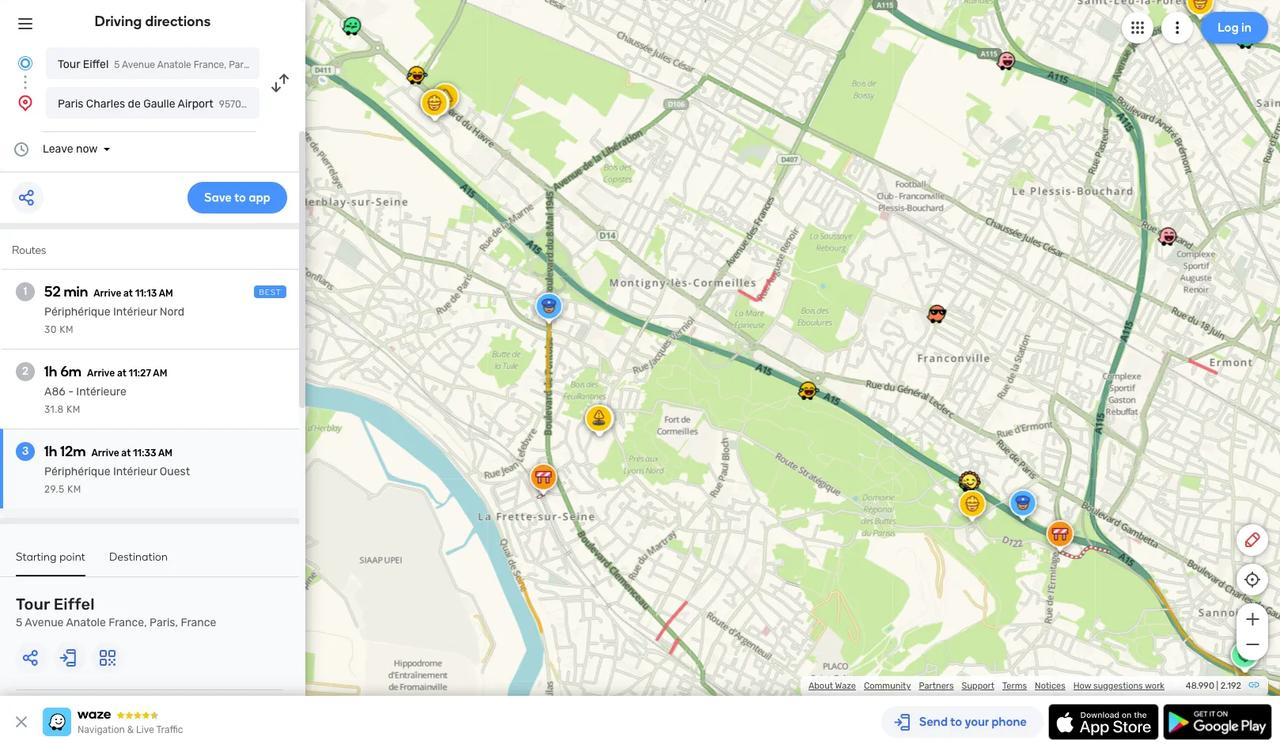 Task type: describe. For each thing, give the bounding box(es) containing it.
destination button
[[109, 551, 168, 575]]

1 vertical spatial anatole
[[66, 617, 106, 630]]

waze
[[835, 681, 856, 692]]

périphérique intérieur ouest 29.5 km
[[44, 465, 190, 495]]

paris charles de gaulle airport
[[58, 97, 214, 111]]

gaulle
[[143, 97, 175, 111]]

0 vertical spatial tour
[[58, 58, 80, 71]]

zoom out image
[[1243, 636, 1263, 654]]

paris charles de gaulle airport button
[[46, 87, 260, 119]]

now
[[76, 142, 98, 156]]

&
[[127, 725, 134, 736]]

périphérique for 12m
[[44, 465, 110, 479]]

link image
[[1248, 679, 1261, 692]]

ouest
[[160, 465, 190, 479]]

starting point
[[16, 551, 86, 564]]

a86 - intérieure 31.8 km
[[44, 385, 127, 415]]

29.5
[[44, 484, 65, 495]]

partners link
[[919, 681, 954, 692]]

48.990
[[1186, 681, 1215, 692]]

intérieur for 52 min
[[113, 305, 157, 319]]

intérieure
[[76, 385, 127, 399]]

directions
[[145, 13, 211, 30]]

terms link
[[1003, 681, 1027, 692]]

intérieur for 1h 12m
[[113, 465, 157, 479]]

0 vertical spatial paris,
[[229, 59, 253, 70]]

0 horizontal spatial avenue
[[25, 617, 64, 630]]

traffic
[[156, 725, 183, 736]]

how suggestions work link
[[1074, 681, 1165, 692]]

1h 6m arrive at 11:27 am
[[44, 363, 167, 381]]

best
[[259, 288, 282, 298]]

pencil image
[[1243, 531, 1262, 550]]

31.8
[[44, 404, 64, 415]]

arrive for 1h 6m
[[87, 368, 115, 379]]

partners
[[919, 681, 954, 692]]

12m
[[60, 443, 86, 461]]

routes
[[12, 244, 46, 257]]

charles
[[86, 97, 125, 111]]

nord
[[160, 305, 184, 319]]

-
[[68, 385, 74, 399]]

0 vertical spatial 5
[[114, 59, 120, 70]]

am for min
[[159, 288, 173, 299]]

about waze link
[[809, 681, 856, 692]]

1 vertical spatial eiffel
[[54, 595, 95, 614]]

1h for 1h 6m
[[44, 363, 57, 381]]

am for 6m
[[153, 368, 167, 379]]

support link
[[962, 681, 995, 692]]

1 horizontal spatial anatole
[[157, 59, 191, 70]]

0 vertical spatial eiffel
[[83, 58, 109, 71]]

terms
[[1003, 681, 1027, 692]]

at for 6m
[[117, 368, 127, 379]]

navigation & live traffic
[[78, 725, 183, 736]]

community link
[[864, 681, 911, 692]]

starting point button
[[16, 551, 86, 577]]

1
[[24, 285, 27, 298]]

driving
[[95, 13, 142, 30]]

a86
[[44, 385, 65, 399]]



Task type: locate. For each thing, give the bounding box(es) containing it.
|
[[1217, 681, 1219, 692]]

intérieur
[[113, 305, 157, 319], [113, 465, 157, 479]]

0 vertical spatial arrive
[[94, 288, 121, 299]]

avenue up paris charles de gaulle airport
[[122, 59, 155, 70]]

2 vertical spatial am
[[158, 448, 173, 459]]

notices link
[[1035, 681, 1066, 692]]

km inside périphérique intérieur nord 30 km
[[60, 324, 74, 336]]

1h 12m arrive at 11:33 am
[[44, 443, 173, 461]]

1 vertical spatial tour eiffel 5 avenue anatole france, paris, france
[[16, 595, 216, 630]]

périphérique intérieur nord 30 km
[[44, 305, 184, 336]]

2 vertical spatial at
[[121, 448, 131, 459]]

0 vertical spatial km
[[60, 324, 74, 336]]

1 vertical spatial 5
[[16, 617, 22, 630]]

1 horizontal spatial avenue
[[122, 59, 155, 70]]

périphérique inside périphérique intérieur ouest 29.5 km
[[44, 465, 110, 479]]

avenue
[[122, 59, 155, 70], [25, 617, 64, 630]]

france,
[[194, 59, 227, 70], [109, 617, 147, 630]]

notices
[[1035, 681, 1066, 692]]

1 1h from the top
[[44, 363, 57, 381]]

1 horizontal spatial 5
[[114, 59, 120, 70]]

at left 11:33
[[121, 448, 131, 459]]

tour eiffel 5 avenue anatole france, paris, france
[[58, 58, 286, 71], [16, 595, 216, 630]]

community
[[864, 681, 911, 692]]

at left 11:27
[[117, 368, 127, 379]]

0 horizontal spatial france
[[181, 617, 216, 630]]

1 horizontal spatial france
[[256, 59, 286, 70]]

am inside 1h 6m arrive at 11:27 am
[[153, 368, 167, 379]]

anatole down the point
[[66, 617, 106, 630]]

tour eiffel 5 avenue anatole france, paris, france down the "destination" button
[[16, 595, 216, 630]]

france, up airport
[[194, 59, 227, 70]]

2 vertical spatial arrive
[[91, 448, 119, 459]]

am inside 1h 12m arrive at 11:33 am
[[158, 448, 173, 459]]

paris
[[58, 97, 83, 111]]

km down -
[[67, 404, 81, 415]]

11:27
[[129, 368, 151, 379]]

0 vertical spatial am
[[159, 288, 173, 299]]

about
[[809, 681, 833, 692]]

0 vertical spatial avenue
[[122, 59, 155, 70]]

tour up the paris at the top of the page
[[58, 58, 80, 71]]

suggestions
[[1094, 681, 1143, 692]]

arrive up intérieure
[[87, 368, 115, 379]]

5 up charles on the top
[[114, 59, 120, 70]]

52
[[44, 283, 61, 301]]

1 vertical spatial 1h
[[44, 443, 57, 461]]

intérieur down 11:13
[[113, 305, 157, 319]]

1h for 1h 12m
[[44, 443, 57, 461]]

am for 12m
[[158, 448, 173, 459]]

km inside périphérique intérieur ouest 29.5 km
[[67, 484, 81, 495]]

6m
[[60, 363, 82, 381]]

0 horizontal spatial 5
[[16, 617, 22, 630]]

0 vertical spatial tour eiffel 5 avenue anatole france, paris, france
[[58, 58, 286, 71]]

2 1h from the top
[[44, 443, 57, 461]]

am inside 52 min arrive at 11:13 am
[[159, 288, 173, 299]]

0 vertical spatial france,
[[194, 59, 227, 70]]

1 vertical spatial arrive
[[87, 368, 115, 379]]

at inside 1h 6m arrive at 11:27 am
[[117, 368, 127, 379]]

how
[[1074, 681, 1092, 692]]

tour eiffel 5 avenue anatole france, paris, france up gaulle
[[58, 58, 286, 71]]

arrive for 52 min
[[94, 288, 121, 299]]

1 vertical spatial avenue
[[25, 617, 64, 630]]

5
[[114, 59, 120, 70], [16, 617, 22, 630]]

1 vertical spatial france
[[181, 617, 216, 630]]

arrive up périphérique intérieur nord 30 km
[[94, 288, 121, 299]]

arrive inside 1h 12m arrive at 11:33 am
[[91, 448, 119, 459]]

intérieur inside périphérique intérieur ouest 29.5 km
[[113, 465, 157, 479]]

eiffel down starting point button
[[54, 595, 95, 614]]

de
[[128, 97, 141, 111]]

tour inside tour eiffel 5 avenue anatole france, paris, france
[[16, 595, 50, 614]]

1h
[[44, 363, 57, 381], [44, 443, 57, 461]]

1 horizontal spatial paris,
[[229, 59, 253, 70]]

am up nord
[[159, 288, 173, 299]]

tour
[[58, 58, 80, 71], [16, 595, 50, 614]]

eiffel
[[83, 58, 109, 71], [54, 595, 95, 614]]

km for min
[[60, 324, 74, 336]]

1h left 6m
[[44, 363, 57, 381]]

1 horizontal spatial france,
[[194, 59, 227, 70]]

at for min
[[123, 288, 133, 299]]

location image
[[16, 93, 35, 112]]

zoom in image
[[1243, 610, 1263, 629]]

périphérique down the min
[[44, 305, 110, 319]]

tour down starting point button
[[16, 595, 50, 614]]

11:33
[[133, 448, 156, 459]]

destination
[[109, 551, 168, 564]]

current location image
[[16, 54, 35, 73]]

arrive inside 52 min arrive at 11:13 am
[[94, 288, 121, 299]]

starting
[[16, 551, 57, 564]]

km
[[60, 324, 74, 336], [67, 404, 81, 415], [67, 484, 81, 495]]

1 vertical spatial france,
[[109, 617, 147, 630]]

périphérique for min
[[44, 305, 110, 319]]

at inside 52 min arrive at 11:13 am
[[123, 288, 133, 299]]

france, down the "destination" button
[[109, 617, 147, 630]]

leave
[[43, 142, 73, 156]]

am
[[159, 288, 173, 299], [153, 368, 167, 379], [158, 448, 173, 459]]

paris,
[[229, 59, 253, 70], [150, 617, 178, 630]]

leave now
[[43, 142, 98, 156]]

airport
[[178, 97, 214, 111]]

live
[[136, 725, 154, 736]]

km right 29.5
[[67, 484, 81, 495]]

x image
[[12, 713, 31, 732]]

1 vertical spatial am
[[153, 368, 167, 379]]

3
[[22, 445, 29, 458]]

eiffel up charles on the top
[[83, 58, 109, 71]]

am right 11:33
[[158, 448, 173, 459]]

0 horizontal spatial tour
[[16, 595, 50, 614]]

min
[[64, 283, 88, 301]]

intérieur inside périphérique intérieur nord 30 km
[[113, 305, 157, 319]]

france
[[256, 59, 286, 70], [181, 617, 216, 630]]

0 horizontal spatial paris,
[[150, 617, 178, 630]]

2 périphérique from the top
[[44, 465, 110, 479]]

0 vertical spatial at
[[123, 288, 133, 299]]

support
[[962, 681, 995, 692]]

at left 11:13
[[123, 288, 133, 299]]

0 vertical spatial intérieur
[[113, 305, 157, 319]]

anatole up gaulle
[[157, 59, 191, 70]]

arrive up périphérique intérieur ouest 29.5 km
[[91, 448, 119, 459]]

0 vertical spatial france
[[256, 59, 286, 70]]

2
[[22, 365, 28, 378]]

0 vertical spatial 1h
[[44, 363, 57, 381]]

driving directions
[[95, 13, 211, 30]]

1 vertical spatial intérieur
[[113, 465, 157, 479]]

km inside a86 - intérieure 31.8 km
[[67, 404, 81, 415]]

1h left 12m
[[44, 443, 57, 461]]

intérieur down 11:33
[[113, 465, 157, 479]]

arrive for 1h 12m
[[91, 448, 119, 459]]

navigation
[[78, 725, 125, 736]]

11:13
[[135, 288, 157, 299]]

anatole
[[157, 59, 191, 70], [66, 617, 106, 630]]

1 périphérique from the top
[[44, 305, 110, 319]]

about waze community partners support terms notices how suggestions work
[[809, 681, 1165, 692]]

périphérique inside périphérique intérieur nord 30 km
[[44, 305, 110, 319]]

1 vertical spatial at
[[117, 368, 127, 379]]

52 min arrive at 11:13 am
[[44, 283, 173, 301]]

arrive inside 1h 6m arrive at 11:27 am
[[87, 368, 115, 379]]

arrive
[[94, 288, 121, 299], [87, 368, 115, 379], [91, 448, 119, 459]]

point
[[60, 551, 86, 564]]

0 horizontal spatial france,
[[109, 617, 147, 630]]

am right 11:27
[[153, 368, 167, 379]]

0 vertical spatial anatole
[[157, 59, 191, 70]]

clock image
[[12, 140, 31, 159]]

1 horizontal spatial tour
[[58, 58, 80, 71]]

1 vertical spatial tour
[[16, 595, 50, 614]]

périphérique
[[44, 305, 110, 319], [44, 465, 110, 479]]

0 vertical spatial périphérique
[[44, 305, 110, 319]]

2.192
[[1221, 681, 1242, 692]]

at inside 1h 12m arrive at 11:33 am
[[121, 448, 131, 459]]

at for 12m
[[121, 448, 131, 459]]

0 horizontal spatial anatole
[[66, 617, 106, 630]]

at
[[123, 288, 133, 299], [117, 368, 127, 379], [121, 448, 131, 459]]

2 vertical spatial km
[[67, 484, 81, 495]]

km for 6m
[[67, 404, 81, 415]]

1 vertical spatial km
[[67, 404, 81, 415]]

périphérique down 12m
[[44, 465, 110, 479]]

work
[[1145, 681, 1165, 692]]

1 intérieur from the top
[[113, 305, 157, 319]]

km for 12m
[[67, 484, 81, 495]]

30
[[44, 324, 57, 336]]

1 vertical spatial périphérique
[[44, 465, 110, 479]]

5 down starting point button
[[16, 617, 22, 630]]

avenue down starting point button
[[25, 617, 64, 630]]

km right '30'
[[60, 324, 74, 336]]

48.990 | 2.192
[[1186, 681, 1242, 692]]

1 vertical spatial paris,
[[150, 617, 178, 630]]

2 intérieur from the top
[[113, 465, 157, 479]]



Task type: vqa. For each thing, say whether or not it's contained in the screenshot.
the Périphérique related to 12m
yes



